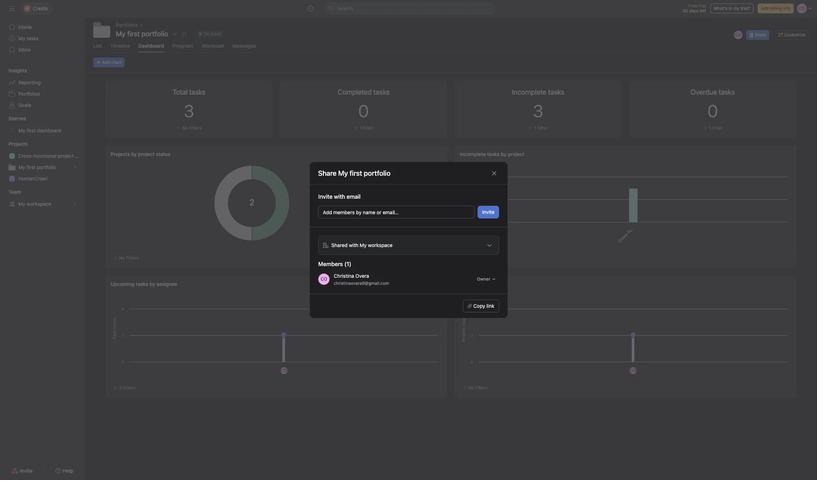 Task type: describe. For each thing, give the bounding box(es) containing it.
email…
[[383, 210, 399, 216]]

timeline
[[110, 43, 130, 49]]

0 horizontal spatial first portfolio
[[127, 30, 168, 38]]

share my first portfolio
[[318, 169, 391, 177]]

my first portfolio link
[[4, 162, 81, 173]]

what's in my trial?
[[714, 6, 751, 11]]

inbox link
[[4, 44, 81, 55]]

30
[[683, 8, 688, 13]]

tasks for my
[[27, 35, 39, 41]]

add for add billing info
[[761, 6, 769, 11]]

tasks for upcoming
[[136, 281, 148, 287]]

copy link
[[474, 303, 495, 309]]

plan
[[75, 153, 85, 159]]

3 for total tasks
[[184, 101, 194, 121]]

share for share my first portfolio
[[318, 169, 337, 177]]

my tasks link
[[4, 33, 81, 44]]

in
[[729, 6, 733, 11]]

goals
[[18, 102, 31, 108]]

1 filter for overdue tasks
[[709, 125, 723, 131]]

incomplete
[[460, 151, 486, 157]]

list
[[93, 43, 102, 49]]

inbox
[[18, 47, 31, 53]]

my for my first portfolio
[[116, 30, 126, 38]]

starred
[[8, 116, 26, 122]]

0 horizontal spatial invite
[[20, 468, 33, 474]]

no filters for total tasks
[[182, 125, 202, 131]]

filters for projects by owner
[[475, 386, 488, 391]]

0 for completed tasks
[[359, 101, 369, 121]]

add members by name or email…
[[323, 210, 399, 216]]

recent
[[377, 206, 390, 211]]

0 horizontal spatial portfolios link
[[4, 88, 81, 100]]

progress link
[[173, 43, 193, 52]]

my tasks
[[18, 35, 39, 41]]

cross-
[[18, 153, 34, 159]]

chart
[[111, 60, 122, 65]]

or
[[377, 210, 381, 216]]

christina
[[334, 273, 354, 279]]

shared with my workspace
[[331, 242, 393, 248]]

1 filter button for incomplete tasks
[[527, 125, 550, 132]]

no for projects by project status
[[119, 256, 125, 261]]

free trial 30 days left
[[683, 3, 706, 13]]

no for projects by owner
[[468, 386, 474, 391]]

messages link
[[232, 43, 256, 52]]

insights button
[[0, 67, 27, 74]]

no recent updates
[[370, 206, 407, 211]]

completed tasks
[[338, 88, 390, 96]]

my for my tasks
[[18, 35, 25, 41]]

projects for projects by project status
[[111, 151, 130, 157]]

no for total tasks
[[182, 125, 188, 131]]

2 filters button
[[110, 383, 139, 393]]

with email
[[334, 194, 361, 200]]

close this dialog image
[[491, 171, 497, 176]]

projects button
[[0, 141, 28, 148]]

humancrawl link
[[4, 173, 81, 184]]

by inside button
[[356, 210, 362, 216]]

my for my first dashboard
[[18, 128, 25, 134]]

team button
[[0, 189, 21, 196]]

3 for incomplete tasks
[[534, 101, 543, 121]]

my for my first portfolio
[[18, 164, 25, 170]]

my first portfolio
[[116, 30, 168, 38]]

add billing info
[[761, 6, 791, 11]]

projects by owner
[[460, 281, 502, 287]]

members (1)
[[318, 261, 351, 268]]

dashboard link
[[139, 43, 164, 52]]

left
[[700, 8, 706, 13]]

project status
[[138, 151, 170, 157]]

portfolio
[[37, 164, 56, 170]]

projects for projects
[[8, 141, 28, 147]]

0 button for completed tasks
[[359, 101, 369, 121]]

incomplete tasks
[[512, 88, 565, 96]]

reporting
[[18, 80, 41, 86]]

portfolios inside portfolios link
[[18, 91, 40, 97]]

no filters button for projects by owner
[[460, 383, 491, 393]]

home
[[18, 24, 32, 30]]

1 filter button for completed tasks
[[352, 125, 375, 132]]

with
[[349, 242, 358, 248]]

no filters for projects by owner
[[468, 386, 488, 391]]

starred button
[[0, 115, 26, 122]]

search button
[[325, 3, 495, 14]]

first for dashboard
[[27, 128, 36, 134]]

1 filter for incomplete tasks
[[534, 125, 548, 131]]

days
[[689, 8, 699, 13]]

by owner
[[481, 281, 502, 287]]

members
[[333, 210, 355, 216]]

0 button for overdue tasks
[[708, 101, 718, 121]]

incomplete tasks by project
[[460, 151, 525, 157]]

insights element
[[0, 64, 85, 112]]

christina overa christinaovera9@gmail.com
[[334, 273, 389, 286]]

home link
[[4, 22, 81, 33]]

trial?
[[741, 6, 751, 11]]

invite for the right 'invite' button
[[482, 209, 495, 215]]

goals link
[[4, 100, 81, 111]]

dashboard
[[139, 43, 164, 49]]

team
[[8, 189, 21, 195]]

shared
[[331, 242, 347, 248]]

tasks for incomplete
[[487, 151, 500, 157]]

2 filters
[[119, 386, 136, 391]]

upcoming tasks by assignee
[[111, 281, 177, 287]]

portfolio privacy dialog image
[[487, 243, 492, 248]]

what's
[[714, 6, 728, 11]]

owner button
[[474, 275, 499, 285]]

christinaovera9@gmail.com
[[334, 281, 389, 286]]

0 vertical spatial portfolios
[[116, 22, 138, 28]]

1 filter for completed tasks
[[360, 125, 373, 131]]

global element
[[0, 17, 85, 60]]

upcoming
[[111, 281, 135, 287]]



Task type: locate. For each thing, give the bounding box(es) containing it.
my inside my tasks link
[[18, 35, 25, 41]]

share down add billing info button
[[755, 32, 767, 37]]

portfolios link
[[116, 21, 138, 29], [4, 88, 81, 100]]

share up invite with email on the left top
[[318, 169, 337, 177]]

add inside share my first portfolio dialog
[[323, 210, 332, 216]]

0 vertical spatial invite
[[318, 194, 333, 200]]

search list box
[[325, 3, 495, 14]]

1 horizontal spatial by
[[356, 210, 362, 216]]

0 button down completed tasks
[[359, 101, 369, 121]]

no filters button
[[175, 125, 204, 132], [110, 253, 142, 263], [460, 383, 491, 393]]

show options image
[[172, 31, 177, 37]]

0 horizontal spatial no filters button
[[110, 253, 142, 263]]

1 3 button from the left
[[184, 101, 194, 121]]

teams element
[[0, 186, 85, 211]]

0 for overdue tasks
[[708, 101, 718, 121]]

my down team
[[18, 201, 25, 207]]

projects left by owner at the bottom of page
[[460, 281, 479, 287]]

2 horizontal spatial no filters button
[[460, 383, 491, 393]]

my first dashboard link
[[4, 125, 81, 136]]

by assignee
[[150, 281, 177, 287]]

2
[[119, 386, 122, 391]]

my up inbox
[[18, 35, 25, 41]]

filters for upcoming tasks by assignee
[[123, 386, 136, 391]]

1 horizontal spatial no filters
[[182, 125, 202, 131]]

2 horizontal spatial invite
[[482, 209, 495, 215]]

2 vertical spatial invite
[[20, 468, 33, 474]]

add chart button
[[93, 58, 125, 68]]

reporting link
[[4, 77, 81, 88]]

1 vertical spatial invite
[[482, 209, 495, 215]]

0 horizontal spatial share
[[318, 169, 337, 177]]

0 vertical spatial no filters button
[[175, 125, 204, 132]]

2 horizontal spatial no filters
[[468, 386, 488, 391]]

add
[[761, 6, 769, 11], [102, 60, 110, 65], [323, 210, 332, 216]]

0 horizontal spatial 0 button
[[359, 101, 369, 121]]

2 horizontal spatial tasks
[[487, 151, 500, 157]]

no filters for projects by project status
[[119, 256, 139, 261]]

insights
[[8, 68, 27, 74]]

filters
[[189, 125, 202, 131], [126, 256, 139, 261], [123, 386, 136, 391], [475, 386, 488, 391]]

1 vertical spatial first
[[27, 164, 36, 170]]

projects inside dropdown button
[[8, 141, 28, 147]]

0 vertical spatial add
[[761, 6, 769, 11]]

1 filter button for overdue tasks
[[702, 125, 725, 132]]

my up invite with email on the left top
[[338, 169, 348, 177]]

projects element
[[0, 138, 85, 186]]

2 3 from the left
[[534, 101, 543, 121]]

my workspace
[[18, 201, 51, 207]]

0 vertical spatial first portfolio
[[127, 30, 168, 38]]

share
[[755, 32, 767, 37], [318, 169, 337, 177]]

share for share
[[755, 32, 767, 37]]

by left name
[[356, 210, 362, 216]]

billing
[[770, 6, 782, 11]]

my workspace link
[[4, 199, 81, 210]]

first portfolio inside dialog
[[350, 169, 391, 177]]

add for add chart
[[102, 60, 110, 65]]

no filters button for projects by project status
[[110, 253, 142, 263]]

starred element
[[0, 112, 85, 138]]

0 vertical spatial first
[[27, 128, 36, 134]]

0 button down overdue tasks
[[708, 101, 718, 121]]

list link
[[93, 43, 102, 52]]

share my first portfolio dialog
[[310, 162, 508, 318]]

1 vertical spatial add
[[102, 60, 110, 65]]

2 horizontal spatial add
[[761, 6, 769, 11]]

0 horizontal spatial no filters
[[119, 256, 139, 261]]

3 button
[[184, 101, 194, 121], [534, 101, 543, 121]]

0 vertical spatial tasks
[[27, 35, 39, 41]]

first portfolio up dashboard
[[127, 30, 168, 38]]

first inside starred 'element'
[[27, 128, 36, 134]]

invite for invite with email
[[318, 194, 333, 200]]

my inside my first dashboard link
[[18, 128, 25, 134]]

overa
[[355, 273, 369, 279]]

1 horizontal spatial portfolios link
[[116, 21, 138, 29]]

what's in my trial? button
[[711, 4, 754, 13]]

3 down incomplete tasks
[[534, 101, 543, 121]]

by project
[[501, 151, 525, 157]]

copy
[[474, 303, 485, 309]]

2 0 button from the left
[[708, 101, 718, 121]]

2 vertical spatial add
[[323, 210, 332, 216]]

0 vertical spatial invite button
[[478, 206, 499, 219]]

1 horizontal spatial invite button
[[478, 206, 499, 219]]

my down the cross-
[[18, 164, 25, 170]]

0 vertical spatial projects
[[8, 141, 28, 147]]

2 0 from the left
[[708, 101, 718, 121]]

1 for completed tasks
[[360, 125, 362, 131]]

1 vertical spatial portfolios
[[18, 91, 40, 97]]

invite with email
[[318, 194, 361, 200]]

3 down total tasks
[[184, 101, 194, 121]]

1 vertical spatial no filters button
[[110, 253, 142, 263]]

first
[[27, 128, 36, 134], [27, 164, 36, 170]]

cross-functional project plan
[[18, 153, 85, 159]]

filter for incomplete tasks
[[538, 125, 548, 131]]

0 vertical spatial no filters
[[182, 125, 202, 131]]

1 vertical spatial by
[[356, 210, 362, 216]]

no filters
[[182, 125, 202, 131], [119, 256, 139, 261], [468, 386, 488, 391]]

1 vertical spatial portfolios link
[[4, 88, 81, 100]]

1 horizontal spatial 3
[[534, 101, 543, 121]]

first left dashboard on the left of page
[[27, 128, 36, 134]]

portfolios link up my first portfolio
[[116, 21, 138, 29]]

progress
[[173, 43, 193, 49]]

0 vertical spatial by
[[131, 151, 137, 157]]

1 for incomplete tasks
[[534, 125, 537, 131]]

co
[[735, 32, 742, 37], [321, 277, 327, 282], [281, 368, 287, 374], [630, 368, 636, 374]]

filter for overdue tasks
[[712, 125, 723, 131]]

0 horizontal spatial 3 button
[[184, 101, 194, 121]]

hide sidebar image
[[9, 6, 15, 11]]

trial
[[699, 3, 706, 8]]

filters inside button
[[123, 386, 136, 391]]

my up timeline
[[116, 30, 126, 38]]

first for portfolio
[[27, 164, 36, 170]]

add left billing
[[761, 6, 769, 11]]

by
[[131, 151, 137, 157], [356, 210, 362, 216]]

functional
[[34, 153, 56, 159]]

invite button
[[478, 206, 499, 219], [7, 465, 37, 478]]

free
[[689, 3, 698, 8]]

add left members
[[323, 210, 332, 216]]

filters for total tasks
[[189, 125, 202, 131]]

add members by name or email… button
[[318, 206, 475, 219]]

messages
[[232, 43, 256, 49]]

3 button down incomplete tasks
[[534, 101, 543, 121]]

projects left project status
[[111, 151, 130, 157]]

1 horizontal spatial 3 button
[[534, 101, 543, 121]]

co inside share my first portfolio dialog
[[321, 277, 327, 282]]

0 horizontal spatial add
[[102, 60, 110, 65]]

1 horizontal spatial 0 button
[[708, 101, 718, 121]]

0 horizontal spatial by
[[131, 151, 137, 157]]

my down starred
[[18, 128, 25, 134]]

1 horizontal spatial add
[[323, 210, 332, 216]]

0 down completed tasks
[[359, 101, 369, 121]]

shared with my workspace option group
[[318, 236, 499, 255]]

total tasks
[[173, 88, 206, 96]]

my inside my workspace 'link'
[[18, 201, 25, 207]]

tasks up close this dialog icon on the top right of the page
[[487, 151, 500, 157]]

first portfolio up with email
[[350, 169, 391, 177]]

1 filter button for incomplete tasks by project
[[460, 253, 485, 263]]

1 vertical spatial projects
[[111, 151, 130, 157]]

projects for projects by owner
[[460, 281, 479, 287]]

1 horizontal spatial portfolios
[[116, 22, 138, 28]]

0 horizontal spatial 0
[[359, 101, 369, 121]]

2 horizontal spatial projects
[[460, 281, 479, 287]]

my
[[734, 6, 740, 11]]

1
[[360, 125, 362, 131], [534, 125, 537, 131], [709, 125, 711, 131], [468, 256, 471, 261]]

1 filter button
[[352, 125, 375, 132], [527, 125, 550, 132], [702, 125, 725, 132], [460, 253, 485, 263]]

1 3 from the left
[[184, 101, 194, 121]]

first portfolio
[[127, 30, 168, 38], [350, 169, 391, 177]]

timeline link
[[110, 43, 130, 52]]

portfolios down reporting
[[18, 91, 40, 97]]

workspace
[[27, 201, 51, 207]]

0 horizontal spatial 3
[[184, 101, 194, 121]]

add billing info button
[[758, 4, 794, 13]]

tasks right upcoming on the left of page
[[136, 281, 148, 287]]

3 button down total tasks
[[184, 101, 194, 121]]

my for my workspace
[[18, 201, 25, 207]]

first up 'humancrawl'
[[27, 164, 36, 170]]

copy link button
[[463, 300, 499, 313]]

0 horizontal spatial portfolios
[[18, 91, 40, 97]]

updates
[[391, 206, 407, 211]]

share inside share button
[[755, 32, 767, 37]]

filter for completed tasks
[[363, 125, 373, 131]]

share inside share my first portfolio dialog
[[318, 169, 337, 177]]

add left the chart
[[102, 60, 110, 65]]

my first portfolio
[[18, 164, 56, 170]]

my first dashboard
[[18, 128, 61, 134]]

by left project status
[[131, 151, 137, 157]]

0 horizontal spatial projects
[[8, 141, 28, 147]]

project
[[58, 153, 74, 159]]

2 vertical spatial no filters
[[468, 386, 488, 391]]

1 vertical spatial first portfolio
[[350, 169, 391, 177]]

info
[[783, 6, 791, 11]]

1 0 button from the left
[[359, 101, 369, 121]]

1 horizontal spatial share
[[755, 32, 767, 37]]

2 first from the top
[[27, 164, 36, 170]]

add chart
[[102, 60, 122, 65]]

dashboard
[[37, 128, 61, 134]]

projects by project status
[[111, 151, 170, 157]]

add for add members by name or email…
[[323, 210, 332, 216]]

0 horizontal spatial invite button
[[7, 465, 37, 478]]

0 vertical spatial portfolios link
[[116, 21, 138, 29]]

1 for overdue tasks
[[709, 125, 711, 131]]

2 vertical spatial projects
[[460, 281, 479, 287]]

3 button for incomplete tasks
[[534, 101, 543, 121]]

tasks down home
[[27, 35, 39, 41]]

1 horizontal spatial tasks
[[136, 281, 148, 287]]

1 0 from the left
[[359, 101, 369, 121]]

portfolios link down reporting
[[4, 88, 81, 100]]

tasks inside global 'element'
[[27, 35, 39, 41]]

portfolios
[[116, 22, 138, 28], [18, 91, 40, 97]]

0 vertical spatial share
[[755, 32, 767, 37]]

my workspace
[[360, 242, 393, 248]]

my inside my first portfolio link
[[18, 164, 25, 170]]

1 horizontal spatial no filters button
[[175, 125, 204, 132]]

link
[[487, 303, 495, 309]]

1 horizontal spatial 0
[[708, 101, 718, 121]]

humancrawl
[[18, 176, 47, 182]]

0 down overdue tasks
[[708, 101, 718, 121]]

1 horizontal spatial invite
[[318, 194, 333, 200]]

0 horizontal spatial tasks
[[27, 35, 39, 41]]

1 horizontal spatial first portfolio
[[350, 169, 391, 177]]

workload link
[[202, 43, 224, 52]]

0 button
[[359, 101, 369, 121], [708, 101, 718, 121]]

1 vertical spatial tasks
[[487, 151, 500, 157]]

2 3 button from the left
[[534, 101, 543, 121]]

2 vertical spatial no filters button
[[460, 383, 491, 393]]

filter
[[363, 125, 373, 131], [538, 125, 548, 131], [712, 125, 723, 131], [472, 256, 482, 261]]

no
[[182, 125, 188, 131], [370, 206, 376, 211], [119, 256, 125, 261], [468, 386, 474, 391]]

1 vertical spatial no filters
[[119, 256, 139, 261]]

filters for projects by project status
[[126, 256, 139, 261]]

no filters button for total tasks
[[175, 125, 204, 132]]

projects
[[8, 141, 28, 147], [111, 151, 130, 157], [460, 281, 479, 287]]

1 vertical spatial share
[[318, 169, 337, 177]]

first inside projects element
[[27, 164, 36, 170]]

my inside share my first portfolio dialog
[[338, 169, 348, 177]]

add to starred image
[[182, 31, 187, 37]]

1 horizontal spatial projects
[[111, 151, 130, 157]]

1 vertical spatial invite button
[[7, 465, 37, 478]]

1 first from the top
[[27, 128, 36, 134]]

overdue tasks
[[691, 88, 735, 96]]

projects up the cross-
[[8, 141, 28, 147]]

2 vertical spatial tasks
[[136, 281, 148, 287]]

portfolios up my first portfolio
[[116, 22, 138, 28]]

3 button for total tasks
[[184, 101, 194, 121]]

cross-functional project plan link
[[4, 151, 85, 162]]



Task type: vqa. For each thing, say whether or not it's contained in the screenshot.


